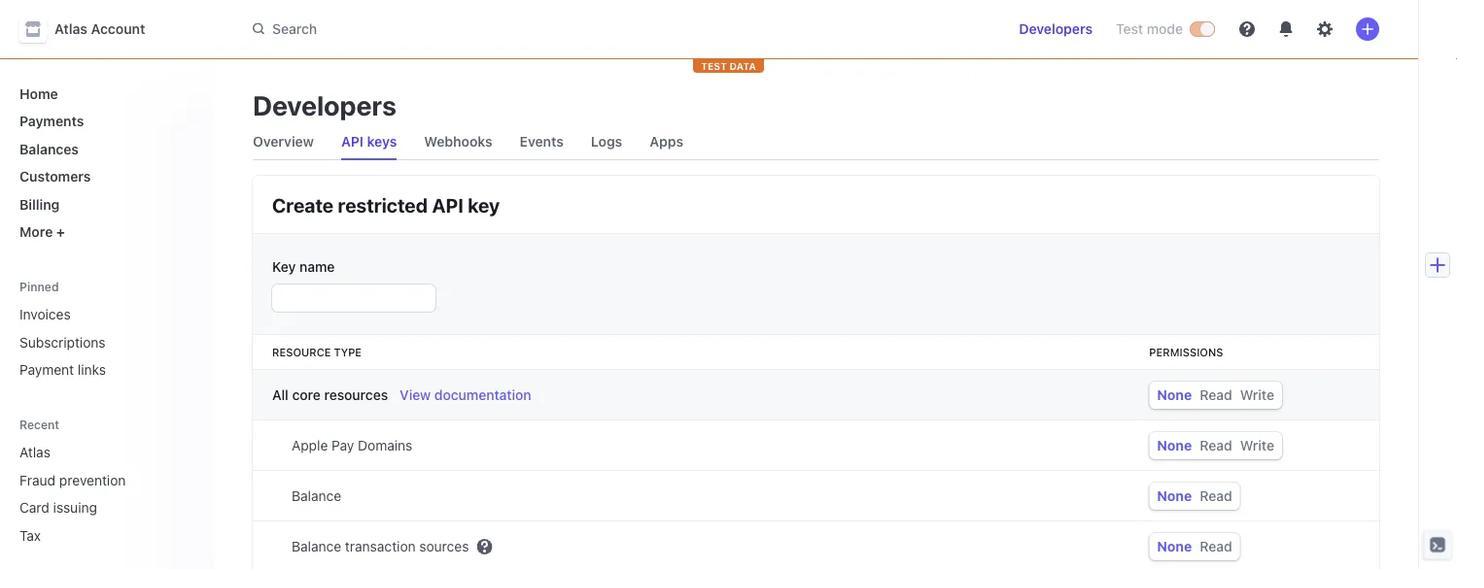 Task type: locate. For each thing, give the bounding box(es) containing it.
balance left transaction
[[292, 539, 341, 555]]

1 vertical spatial none read
[[1157, 539, 1232, 555]]

subscriptions link
[[12, 327, 198, 358]]

create
[[272, 193, 334, 216]]

apple
[[292, 438, 328, 454]]

balance down apple
[[292, 488, 341, 505]]

events
[[520, 134, 564, 150]]

api left key
[[432, 193, 464, 216]]

none button
[[1157, 387, 1192, 403], [1157, 438, 1192, 454], [1157, 488, 1192, 505], [1157, 539, 1192, 555]]

atlas for atlas account
[[54, 21, 87, 37]]

pay
[[332, 438, 354, 454]]

all core resources
[[272, 387, 388, 403]]

test
[[701, 60, 727, 71]]

tab list
[[245, 124, 1379, 160]]

2 read button from the top
[[1200, 438, 1232, 454]]

view documentation link
[[400, 386, 531, 405]]

tax
[[19, 528, 41, 544]]

1 vertical spatial write button
[[1240, 438, 1274, 454]]

none
[[1157, 387, 1192, 403], [1157, 438, 1192, 454], [1157, 488, 1192, 505], [1157, 539, 1192, 555]]

1 read button from the top
[[1200, 387, 1232, 403]]

atlas account
[[54, 21, 145, 37]]

1 horizontal spatial api
[[432, 193, 464, 216]]

developers up "overview"
[[253, 89, 396, 121]]

atlas left account
[[54, 21, 87, 37]]

1 none button from the top
[[1157, 387, 1192, 403]]

0 horizontal spatial atlas
[[19, 445, 51, 461]]

pinned element
[[12, 299, 198, 386]]

1 horizontal spatial developers
[[1019, 21, 1093, 37]]

atlas inside recent element
[[19, 445, 51, 461]]

view
[[400, 387, 431, 403]]

restricted
[[338, 193, 428, 216]]

1 none read write from the top
[[1157, 387, 1274, 403]]

atlas inside button
[[54, 21, 87, 37]]

read
[[1200, 387, 1232, 403], [1200, 438, 1232, 454], [1200, 488, 1232, 505], [1200, 539, 1232, 555]]

none read
[[1157, 488, 1232, 505], [1157, 539, 1232, 555]]

none read write
[[1157, 387, 1274, 403], [1157, 438, 1274, 454]]

api keys link
[[333, 128, 405, 156]]

3 read button from the top
[[1200, 488, 1232, 505]]

keys
[[367, 134, 397, 150]]

issuing
[[53, 500, 97, 516]]

pinned navigation links element
[[12, 279, 198, 386]]

0 vertical spatial write
[[1240, 387, 1274, 403]]

1 write from the top
[[1240, 387, 1274, 403]]

core navigation links element
[[12, 78, 198, 248]]

1 none from the top
[[1157, 387, 1192, 403]]

3 none from the top
[[1157, 488, 1192, 505]]

2 balance from the top
[[292, 539, 341, 555]]

atlas up "fraud"
[[19, 445, 51, 461]]

data
[[730, 60, 756, 71]]

1 vertical spatial write
[[1240, 438, 1274, 454]]

0 vertical spatial developers
[[1019, 21, 1093, 37]]

0 vertical spatial none read write
[[1157, 387, 1274, 403]]

atlas link
[[12, 437, 171, 469]]

billing
[[19, 196, 60, 212]]

2 write button from the top
[[1240, 438, 1274, 454]]

help image
[[1239, 21, 1255, 37]]

balance
[[292, 488, 341, 505], [292, 539, 341, 555]]

apps
[[650, 134, 683, 150]]

card issuing link
[[12, 492, 171, 524]]

0 vertical spatial balance
[[292, 488, 341, 505]]

customers
[[19, 169, 91, 185]]

1 vertical spatial atlas
[[19, 445, 51, 461]]

test data
[[701, 60, 756, 71]]

2 read from the top
[[1200, 438, 1232, 454]]

atlas
[[54, 21, 87, 37], [19, 445, 51, 461]]

Search text field
[[241, 11, 789, 47]]

1 vertical spatial developers
[[253, 89, 396, 121]]

core
[[292, 387, 321, 403]]

1 vertical spatial balance
[[292, 539, 341, 555]]

fraud prevention link
[[12, 465, 171, 496]]

2 write from the top
[[1240, 438, 1274, 454]]

api
[[341, 134, 364, 150], [432, 193, 464, 216]]

account
[[91, 21, 145, 37]]

card
[[19, 500, 49, 516]]

2 none button from the top
[[1157, 438, 1192, 454]]

1 balance from the top
[[292, 488, 341, 505]]

0 vertical spatial none read
[[1157, 488, 1232, 505]]

api left "keys" at top
[[341, 134, 364, 150]]

atlas for atlas
[[19, 445, 51, 461]]

home link
[[12, 78, 198, 109]]

billing link
[[12, 189, 198, 220]]

read button for 2nd none button
[[1200, 438, 1232, 454]]

write button
[[1240, 387, 1274, 403], [1240, 438, 1274, 454]]

1 none read from the top
[[1157, 488, 1232, 505]]

read button
[[1200, 387, 1232, 403], [1200, 438, 1232, 454], [1200, 488, 1232, 505], [1200, 539, 1232, 555]]

test
[[1116, 21, 1143, 37]]

0 vertical spatial write button
[[1240, 387, 1274, 403]]

overview
[[253, 134, 314, 150]]

2 none read from the top
[[1157, 539, 1232, 555]]

api keys
[[341, 134, 397, 150]]

read button for third none button from the top of the page
[[1200, 488, 1232, 505]]

+
[[56, 224, 65, 240]]

webhooks link
[[416, 128, 500, 156]]

key
[[468, 193, 500, 216]]

key name
[[272, 259, 335, 275]]

search
[[272, 21, 317, 37]]

0 vertical spatial atlas
[[54, 21, 87, 37]]

0 horizontal spatial api
[[341, 134, 364, 150]]

balance for balance
[[292, 488, 341, 505]]

4 read button from the top
[[1200, 539, 1232, 555]]

subscriptions
[[19, 334, 106, 350]]

write
[[1240, 387, 1274, 403], [1240, 438, 1274, 454]]

1 vertical spatial none read write
[[1157, 438, 1274, 454]]

1 horizontal spatial atlas
[[54, 21, 87, 37]]

developers left the test
[[1019, 21, 1093, 37]]

write for 2nd write button from the bottom
[[1240, 387, 1274, 403]]

customers link
[[12, 161, 198, 192]]

recent navigation links element
[[0, 417, 214, 552]]

write for 1st write button from the bottom of the page
[[1240, 438, 1274, 454]]

payment
[[19, 362, 74, 378]]

4 read from the top
[[1200, 539, 1232, 555]]

1 vertical spatial api
[[432, 193, 464, 216]]

developers
[[1019, 21, 1093, 37], [253, 89, 396, 121]]



Task type: vqa. For each thing, say whether or not it's contained in the screenshot.
API inside the "link"
yes



Task type: describe. For each thing, give the bounding box(es) containing it.
create restricted api key
[[272, 193, 500, 216]]

Key name text field
[[272, 285, 436, 312]]

payment links
[[19, 362, 106, 378]]

more +
[[19, 224, 65, 240]]

resources
[[324, 387, 388, 403]]

read button for 4th none button from the top of the page
[[1200, 539, 1232, 555]]

4 none from the top
[[1157, 539, 1192, 555]]

payment links link
[[12, 354, 198, 386]]

all
[[272, 387, 289, 403]]

links
[[78, 362, 106, 378]]

atlas account button
[[19, 16, 165, 43]]

3 read from the top
[[1200, 488, 1232, 505]]

type
[[334, 347, 362, 359]]

fraud
[[19, 472, 55, 488]]

sources
[[419, 539, 469, 555]]

tax link
[[12, 520, 171, 552]]

transaction
[[345, 539, 416, 555]]

resource
[[272, 347, 331, 359]]

4 none button from the top
[[1157, 539, 1192, 555]]

home
[[19, 86, 58, 102]]

recent element
[[0, 437, 214, 552]]

permissions
[[1149, 347, 1223, 359]]

balances link
[[12, 133, 198, 165]]

documentation
[[434, 387, 531, 403]]

0 horizontal spatial developers
[[253, 89, 396, 121]]

Search search field
[[241, 11, 789, 47]]

settings image
[[1317, 21, 1333, 37]]

developers link
[[1011, 14, 1100, 45]]

1 read from the top
[[1200, 387, 1232, 403]]

0 vertical spatial api
[[341, 134, 364, 150]]

apple pay domains
[[292, 438, 413, 454]]

payments link
[[12, 105, 198, 137]]

tab list containing overview
[[245, 124, 1379, 160]]

apps link
[[642, 128, 691, 156]]

name
[[299, 259, 335, 275]]

mode
[[1147, 21, 1183, 37]]

invoices link
[[12, 299, 198, 331]]

card issuing
[[19, 500, 97, 516]]

balances
[[19, 141, 79, 157]]

view documentation
[[400, 387, 531, 403]]

events link
[[512, 128, 572, 156]]

none read for third none button from the top of the page
[[1157, 488, 1232, 505]]

pinned
[[19, 280, 59, 294]]

overview link
[[245, 128, 322, 156]]

1 write button from the top
[[1240, 387, 1274, 403]]

2 none from the top
[[1157, 438, 1192, 454]]

domains
[[358, 438, 413, 454]]

test mode
[[1116, 21, 1183, 37]]

invoices
[[19, 307, 71, 323]]

more
[[19, 224, 53, 240]]

notifications image
[[1278, 21, 1294, 37]]

logs
[[591, 134, 622, 150]]

webhooks
[[424, 134, 493, 150]]

none read for 4th none button from the top of the page
[[1157, 539, 1232, 555]]

key
[[272, 259, 296, 275]]

payments
[[19, 113, 84, 129]]

2 none read write from the top
[[1157, 438, 1274, 454]]

recent
[[19, 418, 59, 432]]

fraud prevention
[[19, 472, 126, 488]]

3 none button from the top
[[1157, 488, 1192, 505]]

prevention
[[59, 472, 126, 488]]

read button for 4th none button from the bottom
[[1200, 387, 1232, 403]]

resource type
[[272, 347, 362, 359]]

balance transaction sources
[[292, 539, 469, 555]]

balance for balance transaction sources
[[292, 539, 341, 555]]

logs link
[[583, 128, 630, 156]]



